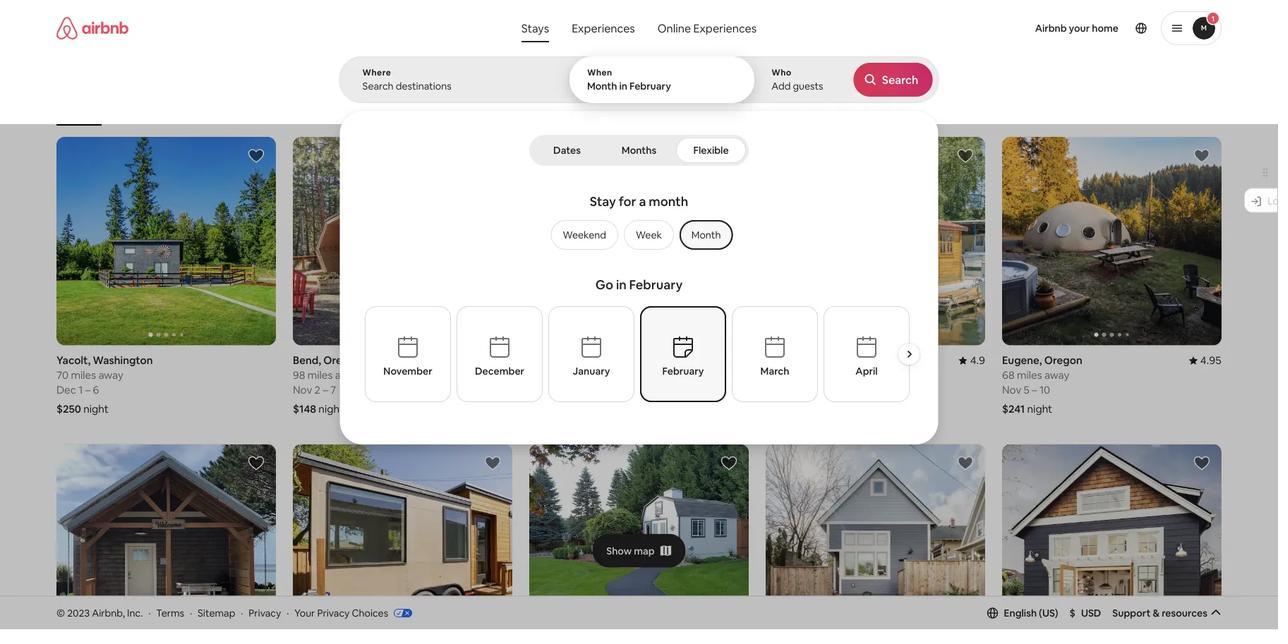Task type: locate. For each thing, give the bounding box(es) containing it.
nov inside rhododendron, oregon 56 miles away nov 11 – 16 $117 night
[[530, 383, 549, 397]]

yacolt,
[[56, 354, 91, 367]]

november
[[384, 365, 433, 378]]

when
[[587, 67, 613, 78]]

away inside rhododendron, oregon 56 miles away nov 11 – 16 $117 night
[[571, 369, 596, 382]]

– inside yacolt, washington 70 miles away dec 1 – 6 $250 night
[[85, 383, 91, 397]]

2 oregon from the left
[[609, 354, 648, 367]]

4.94
[[728, 354, 749, 367]]

5 night from the left
[[1028, 402, 1053, 416]]

bend, oregon 98 miles away nov 2 – 7 $148 night
[[293, 354, 362, 416]]

– inside bend, oregon 98 miles away nov 2 – 7 $148 night
[[323, 383, 328, 397]]

1 – from the left
[[85, 383, 91, 397]]

&
[[1153, 607, 1160, 620]]

68
[[1003, 369, 1015, 382]]

map
[[634, 545, 655, 557]]

4.95 out of 5 average rating image
[[480, 354, 513, 367], [1189, 354, 1222, 367]]

– inside the eugene, oregon 68 miles away nov 5 – 10 $241 night
[[1032, 383, 1038, 397]]

inc.
[[127, 607, 143, 620]]

1 4.95 from the left
[[491, 354, 513, 367]]

3 · from the left
[[241, 607, 243, 620]]

2023
[[67, 607, 90, 620]]

in
[[620, 80, 628, 92], [616, 277, 627, 293]]

night inside rhododendron, oregon 56 miles away nov 11 – 16 $117 night
[[553, 402, 578, 416]]

None search field
[[339, 0, 939, 445]]

©
[[56, 607, 65, 620]]

privacy right 'your'
[[317, 607, 350, 620]]

3 oregon from the left
[[814, 354, 852, 367]]

online
[[658, 21, 691, 35]]

oregon inside the eugene, oregon 68 miles away nov 5 – 10 $241 night
[[1045, 354, 1083, 367]]

3 away from the left
[[571, 369, 596, 382]]

add to wishlist: rhododendron, oregon image
[[721, 148, 738, 165]]

1 vertical spatial in
[[616, 277, 627, 293]]

rhododendron, oregon 56 miles away nov 11 – 16 $117 night
[[530, 354, 648, 416]]

online experiences link
[[647, 14, 768, 42]]

4.95
[[491, 354, 513, 367], [1201, 354, 1222, 367]]

add to wishlist: vancouver, washington image
[[721, 455, 738, 472]]

nov inside the eugene, oregon 68 miles away nov 5 – 10 $241 night
[[1003, 383, 1022, 397]]

in inside group
[[616, 277, 627, 293]]

miles up 15
[[781, 369, 806, 382]]

rhododendron,
[[530, 354, 607, 367]]

january button
[[549, 306, 635, 402]]

2 night from the left
[[319, 402, 344, 416]]

tab list inside the stays tab panel
[[532, 135, 746, 166]]

1 horizontal spatial experiences
[[694, 21, 757, 35]]

1 vertical spatial 1
[[79, 383, 83, 397]]

6
[[93, 383, 99, 397]]

miles inside bend, oregon 98 miles away nov 2 – 7 $148 night
[[308, 369, 333, 382]]

bend,
[[293, 354, 321, 367]]

0 vertical spatial month
[[587, 80, 617, 92]]

nov inside portland, oregon 50 miles away nov 15 – 20 $132 night
[[766, 383, 785, 397]]

5 away from the left
[[1045, 369, 1070, 382]]

– right 15
[[800, 383, 805, 397]]

4.95 out of 5 average rating image for bend, oregon 98 miles away nov 2 – 7 $148 night
[[480, 354, 513, 367]]

nov for 50
[[766, 383, 785, 397]]

in right go
[[616, 277, 627, 293]]

december button
[[457, 306, 543, 402]]

oregon inside bend, oregon 98 miles away nov 2 – 7 $148 night
[[324, 354, 362, 367]]

february left 4.94 out of 5 average rating icon on the bottom
[[663, 365, 704, 378]]

–
[[85, 383, 91, 397], [323, 383, 328, 397], [562, 383, 568, 397], [800, 383, 805, 397], [1032, 383, 1038, 397]]

dec
[[56, 383, 76, 397]]

march
[[761, 365, 790, 378]]

4 oregon from the left
[[1045, 354, 1083, 367]]

months button
[[605, 138, 674, 163]]

away up 7
[[335, 369, 360, 382]]

in up views
[[620, 80, 628, 92]]

away up 16
[[571, 369, 596, 382]]

away for 6
[[98, 369, 123, 382]]

experiences inside button
[[572, 21, 635, 35]]

miles up '11'
[[544, 369, 569, 382]]

nov down 56
[[530, 383, 549, 397]]

1 horizontal spatial 1
[[1212, 14, 1215, 23]]

4 away from the left
[[808, 369, 833, 382]]

0 horizontal spatial 4.95
[[491, 354, 513, 367]]

2 4.95 out of 5 average rating image from the left
[[1189, 354, 1222, 367]]

week
[[636, 229, 662, 241]]

$132
[[766, 402, 789, 416]]

away inside bend, oregon 98 miles away nov 2 – 7 $148 night
[[335, 369, 360, 382]]

february inside when month in february
[[630, 80, 671, 92]]

month down when
[[587, 80, 617, 92]]

1 vertical spatial month
[[692, 229, 721, 241]]

– inside portland, oregon 50 miles away nov 15 – 20 $132 night
[[800, 383, 805, 397]]

when month in february
[[587, 67, 671, 92]]

english (us) button
[[987, 607, 1059, 620]]

nov left 2 in the bottom left of the page
[[293, 383, 312, 397]]

group containing amazing views
[[56, 71, 986, 126]]

4 night from the left
[[791, 402, 816, 416]]

1 inside yacolt, washington 70 miles away dec 1 – 6 $250 night
[[79, 383, 83, 397]]

nov for 68
[[1003, 383, 1022, 397]]

1 oregon from the left
[[324, 354, 362, 367]]

support & resources button
[[1113, 607, 1222, 620]]

experiences right online
[[694, 21, 757, 35]]

add to wishlist: portland, oregon image
[[957, 148, 974, 165], [484, 455, 501, 472], [1194, 455, 1211, 472]]

night inside portland, oregon 50 miles away nov 15 – 20 $132 night
[[791, 402, 816, 416]]

nov
[[293, 383, 312, 397], [530, 383, 549, 397], [766, 383, 785, 397], [1003, 383, 1022, 397]]

night inside yacolt, washington 70 miles away dec 1 – 6 $250 night
[[83, 402, 109, 416]]

1 4.95 out of 5 average rating image from the left
[[480, 354, 513, 367]]

0 vertical spatial 1
[[1212, 14, 1215, 23]]

month
[[587, 80, 617, 92], [692, 229, 721, 241]]

terms
[[156, 607, 184, 620]]

february
[[630, 80, 671, 92], [629, 277, 683, 293], [663, 365, 704, 378]]

4.9
[[971, 354, 986, 367]]

experiences
[[572, 21, 635, 35], [694, 21, 757, 35]]

group containing weekend
[[545, 220, 733, 250]]

miles inside yacolt, washington 70 miles away dec 1 – 6 $250 night
[[71, 369, 96, 382]]

tab list
[[532, 135, 746, 166]]

tab list containing dates
[[532, 135, 746, 166]]

miles inside the eugene, oregon 68 miles away nov 5 – 10 $241 night
[[1017, 369, 1043, 382]]

february up "treehouses"
[[630, 80, 671, 92]]

1 horizontal spatial privacy
[[317, 607, 350, 620]]

group
[[56, 71, 986, 126], [56, 137, 276, 346], [293, 137, 513, 346], [530, 137, 749, 346], [766, 137, 986, 346], [1003, 137, 1222, 346], [545, 220, 733, 250], [56, 444, 276, 630], [293, 444, 513, 630], [530, 444, 749, 630], [766, 444, 986, 630], [1003, 444, 1222, 630]]

1 nov from the left
[[293, 383, 312, 397]]

night down the 10
[[1028, 402, 1053, 416]]

· left 'privacy' link
[[241, 607, 243, 620]]

privacy
[[249, 607, 281, 620], [317, 607, 350, 620]]

1 night from the left
[[83, 402, 109, 416]]

february button
[[640, 306, 727, 402]]

$241
[[1003, 402, 1025, 416]]

3 miles from the left
[[544, 369, 569, 382]]

1 miles from the left
[[71, 369, 96, 382]]

february inside button
[[663, 365, 704, 378]]

airbnb your home link
[[1027, 13, 1128, 43]]

2 away from the left
[[335, 369, 360, 382]]

nov down 50
[[766, 383, 785, 397]]

4 miles from the left
[[781, 369, 806, 382]]

1 inside 1 dropdown button
[[1212, 14, 1215, 23]]

april button
[[824, 306, 910, 402]]

4 – from the left
[[800, 383, 805, 397]]

oregon inside rhododendron, oregon 56 miles away nov 11 – 16 $117 night
[[609, 354, 648, 367]]

add to wishlist: chinook, washington image
[[248, 455, 265, 472]]

nov inside bend, oregon 98 miles away nov 2 – 7 $148 night
[[293, 383, 312, 397]]

month right week
[[692, 229, 721, 241]]

2 horizontal spatial add to wishlist: portland, oregon image
[[1194, 455, 1211, 472]]

add
[[772, 80, 791, 92]]

cabins
[[450, 104, 478, 115]]

experiences up when
[[572, 21, 635, 35]]

2 nov from the left
[[530, 383, 549, 397]]

2
[[315, 383, 321, 397]]

miles inside rhododendron, oregon 56 miles away nov 11 – 16 $117 night
[[544, 369, 569, 382]]

oregon for 68 miles away
[[1045, 354, 1083, 367]]

miles inside portland, oregon 50 miles away nov 15 – 20 $132 night
[[781, 369, 806, 382]]

2 – from the left
[[323, 383, 328, 397]]

away inside portland, oregon 50 miles away nov 15 – 20 $132 night
[[808, 369, 833, 382]]

– right '11'
[[562, 383, 568, 397]]

homes
[[759, 104, 786, 115]]

$250
[[56, 402, 81, 416]]

night
[[83, 402, 109, 416], [319, 402, 344, 416], [553, 402, 578, 416], [791, 402, 816, 416], [1028, 402, 1053, 416]]

february down week
[[629, 277, 683, 293]]

– for 10
[[1032, 383, 1038, 397]]

5
[[1024, 383, 1030, 397]]

miles up 2 in the bottom left of the page
[[308, 369, 333, 382]]

2 vertical spatial february
[[663, 365, 704, 378]]

0 vertical spatial february
[[630, 80, 671, 92]]

airbnb
[[1036, 22, 1067, 35]]

– for 16
[[562, 383, 568, 397]]

nov left 5 in the right of the page
[[1003, 383, 1022, 397]]

go in february group
[[365, 271, 926, 426]]

1 button
[[1161, 11, 1222, 45]]

– left 6
[[85, 383, 91, 397]]

experiences button
[[561, 14, 647, 42]]

· right inc.
[[148, 607, 151, 620]]

night down 20
[[791, 402, 816, 416]]

0 horizontal spatial 4.95 out of 5 average rating image
[[480, 354, 513, 367]]

away
[[98, 369, 123, 382], [335, 369, 360, 382], [571, 369, 596, 382], [808, 369, 833, 382], [1045, 369, 1070, 382]]

month
[[649, 193, 689, 210]]

airbnb your home
[[1036, 22, 1119, 35]]

away up 20
[[808, 369, 833, 382]]

online experiences
[[658, 21, 757, 35]]

night down 16
[[553, 402, 578, 416]]

56
[[530, 369, 542, 382]]

night down 7
[[319, 402, 344, 416]]

4 nov from the left
[[1003, 383, 1022, 397]]

english (us)
[[1004, 607, 1059, 620]]

3 night from the left
[[553, 402, 578, 416]]

4.95 out of 5 average rating image for eugene, oregon 68 miles away nov 5 – 10 $241 night
[[1189, 354, 1222, 367]]

miles down yacolt,
[[71, 369, 96, 382]]

night inside bend, oregon 98 miles away nov 2 – 7 $148 night
[[319, 402, 344, 416]]

– inside rhododendron, oregon 56 miles away nov 11 – 16 $117 night
[[562, 383, 568, 397]]

5 – from the left
[[1032, 383, 1038, 397]]

– right 5 in the right of the page
[[1032, 383, 1038, 397]]

0 horizontal spatial month
[[587, 80, 617, 92]]

2 privacy from the left
[[317, 607, 350, 620]]

3 – from the left
[[562, 383, 568, 397]]

months
[[622, 144, 657, 157]]

oregon inside portland, oregon 50 miles away nov 15 – 20 $132 night
[[814, 354, 852, 367]]

(us)
[[1039, 607, 1059, 620]]

miles
[[71, 369, 96, 382], [308, 369, 333, 382], [544, 369, 569, 382], [781, 369, 806, 382], [1017, 369, 1043, 382]]

2 · from the left
[[190, 607, 192, 620]]

– left 7
[[323, 383, 328, 397]]

night inside the eugene, oregon 68 miles away nov 5 – 10 $241 night
[[1028, 402, 1053, 416]]

3 nov from the left
[[766, 383, 785, 397]]

0 horizontal spatial 1
[[79, 383, 83, 397]]

· right terms link
[[190, 607, 192, 620]]

support
[[1113, 607, 1151, 620]]

0 horizontal spatial privacy
[[249, 607, 281, 620]]

a
[[639, 193, 646, 210]]

70
[[56, 369, 69, 382]]

1 horizontal spatial 4.95 out of 5 average rating image
[[1189, 354, 1222, 367]]

miles for 2
[[308, 369, 333, 382]]

show map button
[[593, 534, 686, 568]]

5 miles from the left
[[1017, 369, 1043, 382]]

2 miles from the left
[[308, 369, 333, 382]]

your privacy choices
[[295, 607, 388, 620]]

eugene, oregon 68 miles away nov 5 – 10 $241 night
[[1003, 354, 1083, 416]]

away up the 10
[[1045, 369, 1070, 382]]

guests
[[793, 80, 824, 92]]

eugene,
[[1003, 354, 1043, 367]]

1 away from the left
[[98, 369, 123, 382]]

historical homes
[[719, 104, 786, 115]]

1 horizontal spatial month
[[692, 229, 721, 241]]

terms · sitemap · privacy ·
[[156, 607, 289, 620]]

away inside yacolt, washington 70 miles away dec 1 – 6 $250 night
[[98, 369, 123, 382]]

0 vertical spatial in
[[620, 80, 628, 92]]

january
[[573, 365, 610, 378]]

1 horizontal spatial 4.95
[[1201, 354, 1222, 367]]

your privacy choices link
[[295, 607, 412, 621]]

night for 20
[[791, 402, 816, 416]]

away down washington
[[98, 369, 123, 382]]

add to wishlist: yacolt, washington image
[[248, 148, 265, 165]]

1 · from the left
[[148, 607, 151, 620]]

1 experiences from the left
[[572, 21, 635, 35]]

night down 6
[[83, 402, 109, 416]]

miles for 1
[[71, 369, 96, 382]]

0 horizontal spatial experiences
[[572, 21, 635, 35]]

· left 'your'
[[287, 607, 289, 620]]

nov for 98
[[293, 383, 312, 397]]

privacy left 'your'
[[249, 607, 281, 620]]

away inside the eugene, oregon 68 miles away nov 5 – 10 $241 night
[[1045, 369, 1070, 382]]

miles up 5 in the right of the page
[[1017, 369, 1043, 382]]



Task type: describe. For each thing, give the bounding box(es) containing it.
month inside "group"
[[692, 229, 721, 241]]

sitemap link
[[198, 607, 235, 620]]

$117
[[530, 402, 551, 416]]

amazing views
[[568, 104, 628, 115]]

miles for 15
[[781, 369, 806, 382]]

oregon for 98 miles away
[[324, 354, 362, 367]]

7
[[330, 383, 336, 397]]

your
[[1069, 22, 1090, 35]]

english
[[1004, 607, 1037, 620]]

privacy link
[[249, 607, 281, 620]]

support & resources
[[1113, 607, 1208, 620]]

airbnb,
[[92, 607, 125, 620]]

group inside stay for a month group
[[545, 220, 733, 250]]

for
[[619, 193, 637, 210]]

beach
[[327, 104, 352, 115]]

night for 16
[[553, 402, 578, 416]]

weekend
[[563, 229, 606, 241]]

4 · from the left
[[287, 607, 289, 620]]

in inside when month in february
[[620, 80, 628, 92]]

Where field
[[363, 80, 547, 92]]

© 2023 airbnb, inc. ·
[[56, 607, 151, 620]]

15
[[788, 383, 798, 397]]

towers
[[881, 104, 910, 115]]

usd
[[1082, 607, 1102, 620]]

washington
[[93, 354, 153, 367]]

november button
[[365, 306, 451, 402]]

who add guests
[[772, 67, 824, 92]]

show map
[[607, 545, 655, 557]]

miles for 11
[[544, 369, 569, 382]]

– for 6
[[85, 383, 91, 397]]

oregon for 56 miles away
[[609, 354, 648, 367]]

0 horizontal spatial add to wishlist: portland, oregon image
[[484, 455, 501, 472]]

stays button
[[510, 14, 561, 42]]

treehouses
[[651, 104, 697, 115]]

stay
[[590, 193, 616, 210]]

2 experiences from the left
[[694, 21, 757, 35]]

flexible button
[[676, 138, 746, 163]]

beachfront
[[808, 104, 853, 115]]

historical
[[719, 104, 757, 115]]

stay for a month
[[590, 193, 689, 210]]

$148
[[293, 402, 316, 416]]

nov for 56
[[530, 383, 549, 397]]

away for 10
[[1045, 369, 1070, 382]]

oregon for 50 miles away
[[814, 354, 852, 367]]

home
[[1092, 22, 1119, 35]]

night for 6
[[83, 402, 109, 416]]

2 4.95 from the left
[[1201, 354, 1222, 367]]

amazing
[[568, 104, 604, 115]]

april
[[856, 365, 878, 378]]

omg!
[[515, 104, 537, 115]]

away for 20
[[808, 369, 833, 382]]

$
[[1070, 607, 1076, 620]]

1 horizontal spatial add to wishlist: portland, oregon image
[[957, 148, 974, 165]]

16
[[570, 383, 580, 397]]

4.94 out of 5 average rating image
[[716, 354, 749, 367]]

away for 16
[[571, 369, 596, 382]]

what can we help you find? tab list
[[510, 14, 647, 42]]

$ usd
[[1070, 607, 1102, 620]]

portland,
[[766, 354, 811, 367]]

mansions
[[383, 104, 420, 115]]

go in february
[[596, 277, 683, 293]]

away for 7
[[335, 369, 360, 382]]

night for 10
[[1028, 402, 1053, 416]]

terms link
[[156, 607, 184, 620]]

add to wishlist: eugene, oregon image
[[1194, 148, 1211, 165]]

profile element
[[781, 0, 1222, 56]]

stay for a month group
[[410, 188, 869, 271]]

4.9 out of 5 average rating image
[[959, 354, 986, 367]]

resources
[[1162, 607, 1208, 620]]

10
[[1040, 383, 1051, 397]]

show
[[607, 545, 632, 557]]

who
[[772, 67, 792, 78]]

1 privacy from the left
[[249, 607, 281, 620]]

none search field containing stay for a month
[[339, 0, 939, 445]]

1 vertical spatial february
[[629, 277, 683, 293]]

add to wishlist: portland, oregon image
[[957, 455, 974, 472]]

50
[[766, 369, 778, 382]]

flexible
[[694, 144, 729, 157]]

– for 20
[[800, 383, 805, 397]]

night for 7
[[319, 402, 344, 416]]

go
[[596, 277, 614, 293]]

portland, oregon 50 miles away nov 15 – 20 $132 night
[[766, 354, 852, 416]]

choices
[[352, 607, 388, 620]]

– for 7
[[323, 383, 328, 397]]

miles for 5
[[1017, 369, 1043, 382]]

month inside when month in february
[[587, 80, 617, 92]]

where
[[363, 67, 391, 78]]

sitemap
[[198, 607, 235, 620]]

stays tab panel
[[339, 56, 939, 445]]

views
[[606, 104, 628, 115]]

yacolt, washington 70 miles away dec 1 – 6 $250 night
[[56, 354, 153, 416]]

dates
[[554, 144, 581, 157]]

december
[[475, 365, 525, 378]]

11
[[551, 383, 560, 397]]

stays
[[522, 21, 549, 35]]



Task type: vqa. For each thing, say whether or not it's contained in the screenshot.
© 2023 Airbnb, Inc. ·
yes



